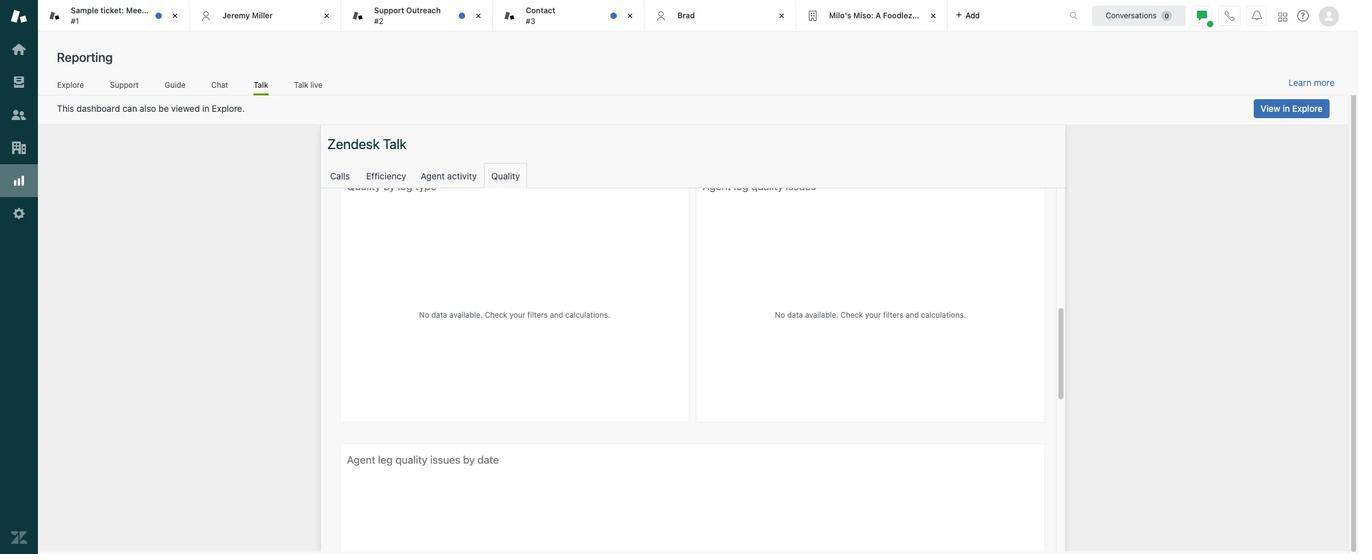 Task type: describe. For each thing, give the bounding box(es) containing it.
1 in from the left
[[202, 103, 209, 114]]

support for support outreach #2
[[374, 6, 404, 15]]

#2
[[374, 16, 384, 26]]

learn more
[[1289, 77, 1335, 88]]

brad tab
[[645, 0, 796, 32]]

zendesk image
[[11, 530, 27, 546]]

support outreach #2
[[374, 6, 441, 26]]

can
[[122, 103, 137, 114]]

guide
[[165, 80, 186, 89]]

jeremy miller tab
[[190, 0, 341, 32]]

subsidiary
[[915, 11, 954, 20]]

milo's miso: a foodlez subsidiary tab
[[796, 0, 954, 32]]

support link
[[110, 80, 139, 94]]

jeremy miller
[[222, 11, 273, 20]]

tab containing contact
[[493, 0, 645, 32]]

foodlez
[[883, 11, 912, 20]]

be
[[159, 103, 169, 114]]

organizations image
[[11, 140, 27, 156]]

this
[[57, 103, 74, 114]]

contact
[[526, 6, 555, 15]]

chat link
[[211, 80, 228, 94]]

guide link
[[164, 80, 186, 94]]

tab containing support outreach
[[341, 0, 493, 32]]

a
[[876, 11, 881, 20]]

conversations button
[[1092, 5, 1186, 26]]

milo's
[[829, 11, 852, 20]]

close image inside milo's miso: a foodlez subsidiary "tab"
[[927, 9, 940, 22]]

tab containing sample ticket: meet the ticket
[[38, 0, 190, 32]]

get help image
[[1298, 10, 1309, 21]]

explore inside "button"
[[1293, 103, 1323, 114]]

ticket:
[[100, 6, 124, 15]]

1 close image from the left
[[169, 9, 181, 22]]

brad
[[678, 11, 695, 20]]

chat
[[211, 80, 228, 89]]

button displays agent's chat status as online. image
[[1197, 10, 1207, 21]]

talk live link
[[294, 80, 323, 94]]

miso:
[[854, 11, 874, 20]]

ticket
[[161, 6, 182, 15]]

viewed
[[171, 103, 200, 114]]

close image inside brad tab
[[776, 9, 788, 22]]

talk live
[[294, 80, 323, 89]]



Task type: vqa. For each thing, say whether or not it's contained in the screenshot.


Task type: locate. For each thing, give the bounding box(es) containing it.
reporting
[[57, 50, 113, 64]]

sample
[[71, 6, 98, 15]]

explore up this
[[57, 80, 84, 89]]

support inside support outreach #2
[[374, 6, 404, 15]]

this dashboard can also be viewed in explore.
[[57, 103, 245, 114]]

1 talk from the left
[[254, 80, 268, 89]]

sample ticket: meet the ticket #1
[[71, 6, 182, 26]]

close image
[[169, 9, 181, 22], [624, 9, 636, 22], [776, 9, 788, 22], [927, 9, 940, 22]]

views image
[[11, 74, 27, 90]]

1 horizontal spatial in
[[1283, 103, 1290, 114]]

close image inside jeremy miller tab
[[320, 9, 333, 22]]

close image right the
[[169, 9, 181, 22]]

live
[[310, 80, 323, 89]]

main element
[[0, 0, 38, 554]]

support up "#2"
[[374, 6, 404, 15]]

talk left 'live'
[[294, 80, 308, 89]]

3 tab from the left
[[493, 0, 645, 32]]

contact #3
[[526, 6, 555, 26]]

support up "can"
[[110, 80, 139, 89]]

1 horizontal spatial talk
[[294, 80, 308, 89]]

learn more link
[[1289, 77, 1335, 88]]

outreach
[[406, 6, 441, 15]]

close image left '#3'
[[472, 9, 485, 22]]

add button
[[948, 0, 988, 31]]

zendesk support image
[[11, 8, 27, 25]]

view
[[1261, 103, 1281, 114]]

0 horizontal spatial support
[[110, 80, 139, 89]]

#1
[[71, 16, 79, 26]]

in right viewed
[[202, 103, 209, 114]]

0 vertical spatial explore
[[57, 80, 84, 89]]

4 close image from the left
[[927, 9, 940, 22]]

talk link
[[254, 80, 268, 95]]

1 vertical spatial support
[[110, 80, 139, 89]]

close image left the add popup button
[[927, 9, 940, 22]]

2 talk from the left
[[294, 80, 308, 89]]

1 vertical spatial explore
[[1293, 103, 1323, 114]]

explore link
[[57, 80, 84, 94]]

support
[[374, 6, 404, 15], [110, 80, 139, 89]]

reporting image
[[11, 173, 27, 189]]

close image left milo's
[[776, 9, 788, 22]]

view in explore
[[1261, 103, 1323, 114]]

in right view
[[1283, 103, 1290, 114]]

3 close image from the left
[[776, 9, 788, 22]]

close image inside tab
[[472, 9, 485, 22]]

2 close image from the left
[[624, 9, 636, 22]]

milo's miso: a foodlez subsidiary
[[829, 11, 954, 20]]

tabs tab list
[[38, 0, 1056, 32]]

also
[[140, 103, 156, 114]]

0 horizontal spatial explore
[[57, 80, 84, 89]]

admin image
[[11, 205, 27, 222]]

add
[[966, 10, 980, 20]]

notifications image
[[1252, 10, 1262, 21]]

2 in from the left
[[1283, 103, 1290, 114]]

learn
[[1289, 77, 1312, 88]]

dashboard
[[77, 103, 120, 114]]

customers image
[[11, 107, 27, 123]]

the
[[147, 6, 159, 15]]

miller
[[252, 11, 273, 20]]

zendesk products image
[[1279, 12, 1288, 21]]

in inside "button"
[[1283, 103, 1290, 114]]

jeremy
[[222, 11, 250, 20]]

talk
[[254, 80, 268, 89], [294, 80, 308, 89]]

0 vertical spatial support
[[374, 6, 404, 15]]

explore down learn more link
[[1293, 103, 1323, 114]]

more
[[1314, 77, 1335, 88]]

tab
[[38, 0, 190, 32], [341, 0, 493, 32], [493, 0, 645, 32]]

in
[[202, 103, 209, 114], [1283, 103, 1290, 114]]

view in explore button
[[1254, 99, 1330, 118]]

0 horizontal spatial talk
[[254, 80, 268, 89]]

#3
[[526, 16, 535, 26]]

0 horizontal spatial close image
[[320, 9, 333, 22]]

2 tab from the left
[[341, 0, 493, 32]]

talk right chat
[[254, 80, 268, 89]]

1 close image from the left
[[320, 9, 333, 22]]

1 horizontal spatial explore
[[1293, 103, 1323, 114]]

1 tab from the left
[[38, 0, 190, 32]]

talk for talk live
[[294, 80, 308, 89]]

conversations
[[1106, 10, 1157, 20]]

explore
[[57, 80, 84, 89], [1293, 103, 1323, 114]]

close image left "#2"
[[320, 9, 333, 22]]

meet
[[126, 6, 145, 15]]

talk for the talk link
[[254, 80, 268, 89]]

close image left brad at the top of the page
[[624, 9, 636, 22]]

1 horizontal spatial support
[[374, 6, 404, 15]]

0 horizontal spatial in
[[202, 103, 209, 114]]

get started image
[[11, 41, 27, 58]]

close image
[[320, 9, 333, 22], [472, 9, 485, 22]]

2 close image from the left
[[472, 9, 485, 22]]

1 horizontal spatial close image
[[472, 9, 485, 22]]

support for support
[[110, 80, 139, 89]]

explore.
[[212, 103, 245, 114]]



